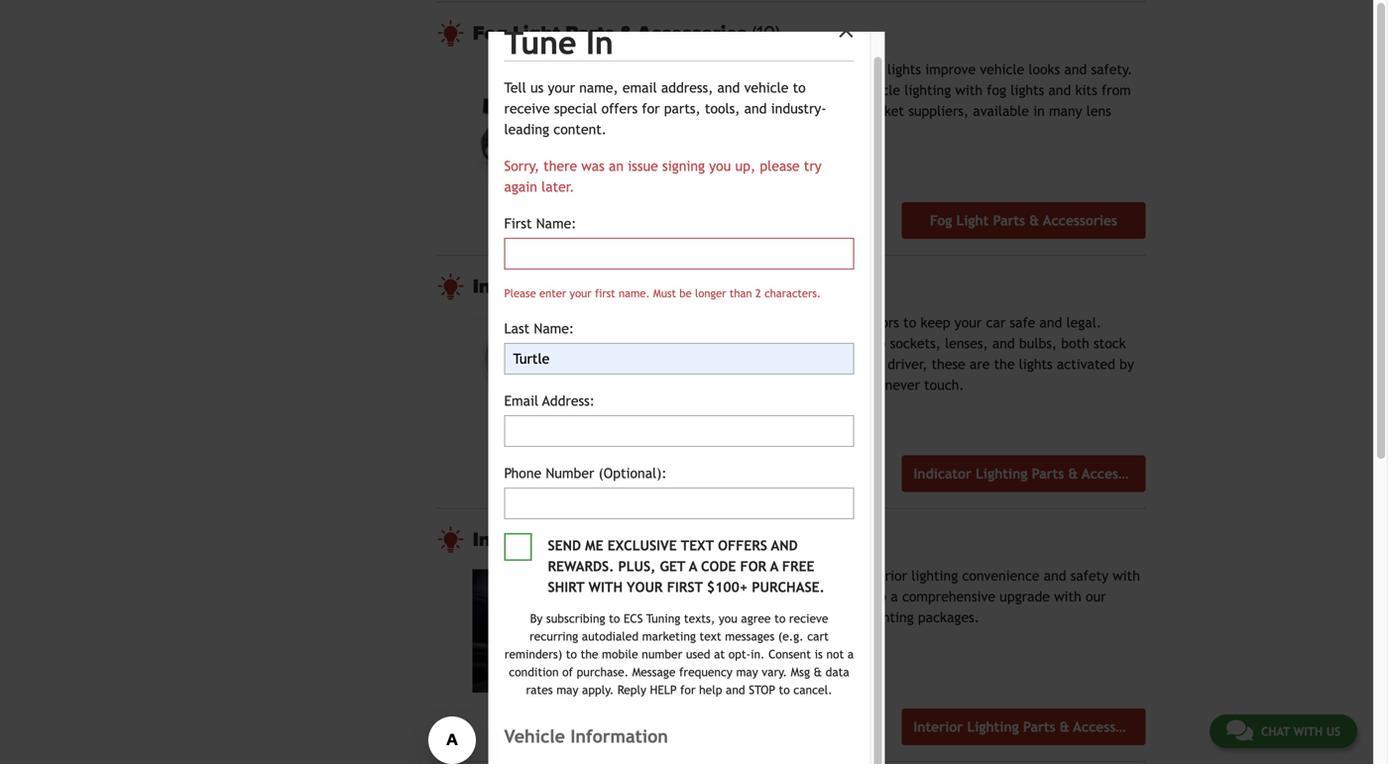Task type: vqa. For each thing, say whether or not it's contained in the screenshot.
circumstances.
no



Task type: describe. For each thing, give the bounding box(es) containing it.
a inside the by subscribing to ecs tuning texts, you agree to recieve recurring autodialed marketing text messages (e.g. cart reminders) to the mobile number used at opt-in. consent is not a condition of purchase. message frequency may vary. msg & data rates may apply. reply help for help and stop to cancel.
[[848, 647, 854, 661]]

& for fog light parts & accessories
[[619, 21, 632, 45]]

for inside the by subscribing to ecs tuning texts, you agree to recieve recurring autodialed marketing text messages (e.g. cart reminders) to the mobile number used at opt-in. consent is not a condition of purchase. message frequency may vary. msg & data rates may apply. reply help for help and stop to cancel.
[[680, 683, 696, 697]]

your for enter
[[570, 287, 592, 300]]

tune in document
[[488, 17, 885, 765]]

receive
[[504, 101, 550, 117]]

email address:
[[504, 393, 595, 409]]

name,
[[579, 80, 618, 96]]

try
[[804, 158, 822, 174]]

phone
[[504, 465, 542, 481]]

data
[[826, 665, 850, 679]]

tell us your name, email address, and vehicle to receive special offers for parts, tools, and industry- leading content.
[[504, 80, 827, 137]]

cancel.
[[794, 683, 833, 697]]

leading
[[504, 121, 549, 137]]

name: for first name:
[[536, 216, 577, 232]]

tell
[[504, 80, 526, 96]]

first
[[504, 216, 532, 232]]

cart
[[807, 630, 829, 643]]

none telephone field inside tune in document
[[504, 488, 854, 519]]

us
[[1327, 725, 1341, 739]]

indicator lighting parts & accessories link
[[473, 275, 1146, 298]]

none text field inside tune in document
[[504, 343, 854, 375]]

please
[[504, 287, 536, 300]]

rates
[[526, 683, 553, 697]]

autodialed
[[582, 630, 639, 643]]

indicator lighting parts & accessories
[[473, 275, 830, 298]]

to inside tell us your name, email address, and vehicle to receive special offers for parts, tools, and industry- leading content.
[[793, 80, 806, 96]]

msg
[[791, 665, 810, 679]]

by
[[530, 612, 543, 626]]

information
[[571, 726, 668, 747]]

fog light parts & accessories link
[[473, 21, 1146, 45]]

exclusive
[[608, 538, 677, 554]]

help
[[699, 683, 722, 697]]

signing
[[662, 158, 705, 174]]

me
[[585, 538, 604, 554]]

is
[[815, 647, 823, 661]]

1 horizontal spatial may
[[736, 665, 758, 679]]

agree
[[741, 612, 771, 626]]

please enter your first name. must be longer than 2 characters.
[[504, 287, 821, 300]]

ecs
[[624, 612, 643, 626]]

reminders)
[[505, 647, 562, 661]]

not
[[827, 647, 844, 661]]

lighting for interior
[[547, 528, 624, 552]]

purchase. inside send me exclusive text offers and rewards. plus, get a code for a free shirt with your first $100+ purchase.
[[752, 579, 825, 595]]

us
[[531, 80, 544, 96]]

the
[[581, 647, 598, 661]]

your for us
[[548, 80, 575, 96]]

number
[[546, 465, 594, 481]]

used
[[686, 647, 711, 661]]

content.
[[554, 121, 607, 137]]

frequency
[[679, 665, 733, 679]]

email
[[504, 393, 539, 409]]

interior lighting parts & accessories
[[473, 528, 815, 552]]

help
[[650, 683, 677, 697]]

messages
[[725, 630, 775, 643]]

1 vertical spatial may
[[557, 683, 579, 697]]

number
[[642, 647, 682, 661]]

at
[[714, 647, 725, 661]]

chat with us
[[1261, 725, 1341, 739]]

message
[[632, 665, 676, 679]]

1 horizontal spatial a
[[770, 559, 778, 574]]

sorry,
[[504, 158, 539, 174]]

stop
[[749, 683, 775, 697]]

please
[[760, 158, 800, 174]]

first inside send me exclusive text offers and rewards. plus, get a code for a free shirt with your first $100+ purchase.
[[667, 579, 703, 595]]

fog light parts & accessories thumbnail image image
[[473, 63, 637, 186]]

tools,
[[705, 101, 740, 117]]

in.
[[751, 647, 765, 661]]

an
[[609, 158, 624, 174]]

code
[[701, 559, 736, 574]]

name.
[[619, 287, 650, 300]]

mobile
[[602, 647, 638, 661]]

up,
[[735, 158, 756, 174]]

texts,
[[684, 612, 715, 626]]

name: for last name:
[[534, 321, 574, 336]]

lighting for indicator
[[561, 275, 638, 298]]

free
[[782, 559, 815, 574]]

must
[[653, 287, 676, 300]]

none text field inside tune in document
[[504, 238, 854, 270]]

than
[[730, 287, 752, 300]]

offers inside send me exclusive text offers and rewards. plus, get a code for a free shirt with your first $100+ purchase.
[[718, 538, 768, 554]]

enter
[[540, 287, 566, 300]]



Task type: locate. For each thing, give the bounding box(es) containing it.
lighting left must
[[561, 275, 638, 298]]

0 vertical spatial you
[[709, 158, 731, 174]]

2 vertical spatial your
[[627, 579, 663, 595]]

reply
[[618, 683, 646, 697]]

apply.
[[582, 683, 614, 697]]

may
[[736, 665, 758, 679], [557, 683, 579, 697]]

a right "not" at bottom right
[[848, 647, 854, 661]]

condition
[[509, 665, 559, 679]]

your
[[548, 80, 575, 96], [570, 287, 592, 300], [627, 579, 663, 595]]

with inside send me exclusive text offers and rewards. plus, get a code for a free shirt with your first $100+ purchase.
[[589, 579, 623, 595]]

email
[[623, 80, 657, 96]]

0 horizontal spatial purchase.
[[577, 665, 629, 679]]

1 vertical spatial parts
[[643, 275, 692, 298]]

recurring
[[530, 630, 578, 643]]

for
[[642, 101, 660, 117], [740, 559, 767, 574], [680, 683, 696, 697]]

& right msg
[[814, 665, 822, 679]]

None text field
[[504, 343, 854, 375]]

send
[[548, 538, 581, 554]]

2 vertical spatial accessories
[[701, 528, 810, 552]]

0 horizontal spatial for
[[642, 101, 660, 117]]

& up get
[[683, 528, 696, 552]]

none email field inside tune in document
[[504, 415, 854, 447]]

vehicle
[[504, 726, 565, 747]]

text up the code at the right of page
[[681, 538, 714, 554]]

vehicle
[[744, 80, 789, 96]]

0 horizontal spatial offers
[[602, 101, 638, 117]]

offers down email
[[602, 101, 638, 117]]

may down opt-
[[736, 665, 758, 679]]

indicator lighting parts & accessories thumbnail image image
[[473, 316, 637, 440]]

may down of
[[557, 683, 579, 697]]

0 vertical spatial accessories
[[637, 21, 747, 45]]

0 vertical spatial for
[[642, 101, 660, 117]]

tune in
[[504, 24, 614, 61]]

offers up the code at the right of page
[[718, 538, 768, 554]]

fog
[[473, 21, 508, 45]]

text inside the by subscribing to ecs tuning texts, you agree to recieve recurring autodialed marketing text messages (e.g. cart reminders) to the mobile number used at opt-in. consent is not a condition of purchase. message frequency may vary. msg & data rates may apply. reply help for help and stop to cancel.
[[700, 630, 722, 643]]

you inside sorry, there was an issue signing you up, please try again later.
[[709, 158, 731, 174]]

accessories for indicator lighting parts & accessories
[[715, 275, 825, 298]]

phone number (optional):
[[504, 465, 667, 481]]

1 horizontal spatial offers
[[718, 538, 768, 554]]

get
[[660, 559, 686, 574]]

to left the
[[566, 647, 577, 661]]

& for indicator lighting parts & accessories
[[697, 275, 710, 298]]

you inside the by subscribing to ecs tuning texts, you agree to recieve recurring autodialed marketing text messages (e.g. cart reminders) to the mobile number used at opt-in. consent is not a condition of purchase. message frequency may vary. msg & data rates may apply. reply help for help and stop to cancel.
[[719, 612, 738, 626]]

offers
[[602, 101, 638, 117], [718, 538, 768, 554]]

first
[[595, 287, 615, 300], [667, 579, 703, 595]]

0 vertical spatial text
[[681, 538, 714, 554]]

parts for fog
[[565, 21, 614, 45]]

consent
[[769, 647, 811, 661]]

chat with us link
[[1210, 715, 1358, 749]]

0 horizontal spatial may
[[557, 683, 579, 697]]

for inside tell us your name, email address, and vehicle to receive special offers for parts, tools, and industry- leading content.
[[642, 101, 660, 117]]

0 vertical spatial offers
[[602, 101, 638, 117]]

purchase. inside the by subscribing to ecs tuning texts, you agree to recieve recurring autodialed marketing text messages (e.g. cart reminders) to the mobile number used at opt-in. consent is not a condition of purchase. message frequency may vary. msg & data rates may apply. reply help for help and stop to cancel.
[[577, 665, 629, 679]]

for left help at the right bottom
[[680, 683, 696, 697]]

to up industry-
[[793, 80, 806, 96]]

your right enter in the top of the page
[[570, 287, 592, 300]]

opt-
[[729, 647, 751, 661]]

first down get
[[667, 579, 703, 595]]

0 vertical spatial first
[[595, 287, 615, 300]]

rewards.
[[548, 559, 614, 574]]

you left up,
[[709, 158, 731, 174]]

issue
[[628, 158, 658, 174]]

0 horizontal spatial with
[[589, 579, 623, 595]]

vehicle information
[[504, 726, 668, 747]]

address,
[[661, 80, 713, 96]]

0 vertical spatial with
[[589, 579, 623, 595]]

there
[[544, 158, 577, 174]]

be
[[680, 287, 692, 300]]

accessories
[[637, 21, 747, 45], [715, 275, 825, 298], [701, 528, 810, 552]]

0 horizontal spatial a
[[689, 559, 697, 574]]

subscribing
[[546, 612, 605, 626]]

1 horizontal spatial with
[[1294, 725, 1323, 739]]

1 vertical spatial you
[[719, 612, 738, 626]]

0 vertical spatial name:
[[536, 216, 577, 232]]

1 horizontal spatial purchase.
[[752, 579, 825, 595]]

parts for indicator
[[643, 275, 692, 298]]

text up at
[[700, 630, 722, 643]]

accessories for interior lighting parts & accessories
[[701, 528, 810, 552]]

characters.
[[765, 287, 821, 300]]

1 vertical spatial accessories
[[715, 275, 825, 298]]

send me exclusive text offers and rewards. plus, get a code for a free shirt with your first $100+ purchase.
[[548, 538, 825, 595]]

& right the be
[[697, 275, 710, 298]]

for down email
[[642, 101, 660, 117]]

to
[[793, 80, 806, 96], [609, 612, 620, 626], [775, 612, 786, 626], [566, 647, 577, 661], [779, 683, 790, 697]]

name:
[[536, 216, 577, 232], [534, 321, 574, 336]]

parts for interior
[[629, 528, 678, 552]]

for inside send me exclusive text offers and rewards. plus, get a code for a free shirt with your first $100+ purchase.
[[740, 559, 767, 574]]

you left the agree
[[719, 612, 738, 626]]

later.
[[542, 179, 575, 195]]

and up free
[[771, 538, 798, 554]]

0 vertical spatial your
[[548, 80, 575, 96]]

0 horizontal spatial first
[[595, 287, 615, 300]]

first left name.
[[595, 287, 615, 300]]

1 vertical spatial purchase.
[[577, 665, 629, 679]]

a right get
[[689, 559, 697, 574]]

parts,
[[664, 101, 701, 117]]

and down vehicle
[[744, 101, 767, 117]]

name: down later.
[[536, 216, 577, 232]]

interior lighting parts & accessories link
[[473, 528, 1146, 552]]

lighting up the 'rewards.' on the left of the page
[[547, 528, 624, 552]]

address:
[[542, 393, 595, 409]]

parts
[[565, 21, 614, 45], [643, 275, 692, 298], [629, 528, 678, 552]]

None text field
[[504, 238, 854, 270]]

purchase. up apply. on the left bottom
[[577, 665, 629, 679]]

to down 'vary.'
[[779, 683, 790, 697]]

with inside chat with us 'link'
[[1294, 725, 1323, 739]]

lighting
[[561, 275, 638, 298], [547, 528, 624, 552]]

interior
[[473, 528, 542, 552]]

1 vertical spatial text
[[700, 630, 722, 643]]

tune
[[504, 24, 577, 61]]

longer
[[695, 287, 726, 300]]

$100+
[[707, 579, 748, 595]]

was
[[581, 158, 605, 174]]

and right help at the right bottom
[[726, 683, 745, 697]]

with left us
[[1294, 725, 1323, 739]]

offers inside tell us your name, email address, and vehicle to receive special offers for parts, tools, and industry- leading content.
[[602, 101, 638, 117]]

& inside the by subscribing to ecs tuning texts, you agree to recieve recurring autodialed marketing text messages (e.g. cart reminders) to the mobile number used at opt-in. consent is not a condition of purchase. message frequency may vary. msg & data rates may apply. reply help for help and stop to cancel.
[[814, 665, 822, 679]]

None email field
[[504, 415, 854, 447]]

2 horizontal spatial for
[[740, 559, 767, 574]]

again
[[504, 179, 537, 195]]

1 vertical spatial first
[[667, 579, 703, 595]]

marketing
[[642, 630, 696, 643]]

industry-
[[771, 101, 827, 117]]

and inside the by subscribing to ecs tuning texts, you agree to recieve recurring autodialed marketing text messages (e.g. cart reminders) to the mobile number used at opt-in. consent is not a condition of purchase. message frequency may vary. msg & data rates may apply. reply help for help and stop to cancel.
[[726, 683, 745, 697]]

accessories for fog light parts & accessories
[[637, 21, 747, 45]]

1 vertical spatial your
[[570, 287, 592, 300]]

light
[[513, 21, 560, 45]]

2 vertical spatial parts
[[629, 528, 678, 552]]

and up tools,
[[718, 80, 740, 96]]

purchase.
[[752, 579, 825, 595], [577, 665, 629, 679]]

text
[[681, 538, 714, 554], [700, 630, 722, 643]]

to up autodialed
[[609, 612, 620, 626]]

1 vertical spatial offers
[[718, 538, 768, 554]]

1 vertical spatial with
[[1294, 725, 1323, 739]]

1 horizontal spatial for
[[680, 683, 696, 697]]

0 vertical spatial may
[[736, 665, 758, 679]]

& right in
[[619, 21, 632, 45]]

plus,
[[618, 559, 656, 574]]

text inside send me exclusive text offers and rewards. plus, get a code for a free shirt with your first $100+ purchase.
[[681, 538, 714, 554]]

with down the 'rewards.' on the left of the page
[[589, 579, 623, 595]]

name: down enter in the top of the page
[[534, 321, 574, 336]]

1 vertical spatial name:
[[534, 321, 574, 336]]

1 vertical spatial lighting
[[547, 528, 624, 552]]

None telephone field
[[504, 488, 854, 519]]

0 vertical spatial lighting
[[561, 275, 638, 298]]

you for up,
[[709, 158, 731, 174]]

your inside tell us your name, email address, and vehicle to receive special offers for parts, tools, and industry- leading content.
[[548, 80, 575, 96]]

your inside send me exclusive text offers and rewards. plus, get a code for a free shirt with your first $100+ purchase.
[[627, 579, 663, 595]]

with
[[589, 579, 623, 595], [1294, 725, 1323, 739]]

0 vertical spatial parts
[[565, 21, 614, 45]]

by subscribing to ecs tuning texts, you agree to recieve recurring autodialed marketing text messages (e.g. cart reminders) to the mobile number used at opt-in. consent is not a condition of purchase. message frequency may vary. msg & data rates may apply. reply help for help and stop to cancel.
[[505, 612, 854, 697]]

(e.g.
[[778, 630, 804, 643]]

(optional):
[[599, 465, 667, 481]]

tuning
[[646, 612, 681, 626]]

to up (e.g.
[[775, 612, 786, 626]]

in
[[586, 24, 614, 61]]

your down plus,
[[627, 579, 663, 595]]

for up the $100+
[[740, 559, 767, 574]]

1 horizontal spatial first
[[667, 579, 703, 595]]

and
[[718, 80, 740, 96], [744, 101, 767, 117], [771, 538, 798, 554], [726, 683, 745, 697]]

indicator
[[473, 275, 556, 298]]

last name:
[[504, 321, 574, 336]]

recieve
[[789, 612, 828, 626]]

first name:
[[504, 216, 577, 232]]

2 vertical spatial for
[[680, 683, 696, 697]]

2 horizontal spatial a
[[848, 647, 854, 661]]

tune in dialog
[[0, 0, 1388, 765]]

your right us
[[548, 80, 575, 96]]

Send me exclusive text offers and rewards. Plus, get a code for a free shirt with your first $100+ purchase. checkbox
[[504, 533, 532, 561]]

2
[[755, 287, 761, 300]]

a left free
[[770, 559, 778, 574]]

last
[[504, 321, 530, 336]]

0 vertical spatial purchase.
[[752, 579, 825, 595]]

and inside send me exclusive text offers and rewards. plus, get a code for a free shirt with your first $100+ purchase.
[[771, 538, 798, 554]]

shirt
[[548, 579, 585, 595]]

you for agree
[[719, 612, 738, 626]]

interior lighting parts & accessories thumbnail image image
[[473, 570, 637, 693]]

& for interior lighting parts & accessories
[[683, 528, 696, 552]]

purchase. down free
[[752, 579, 825, 595]]

1 vertical spatial for
[[740, 559, 767, 574]]



